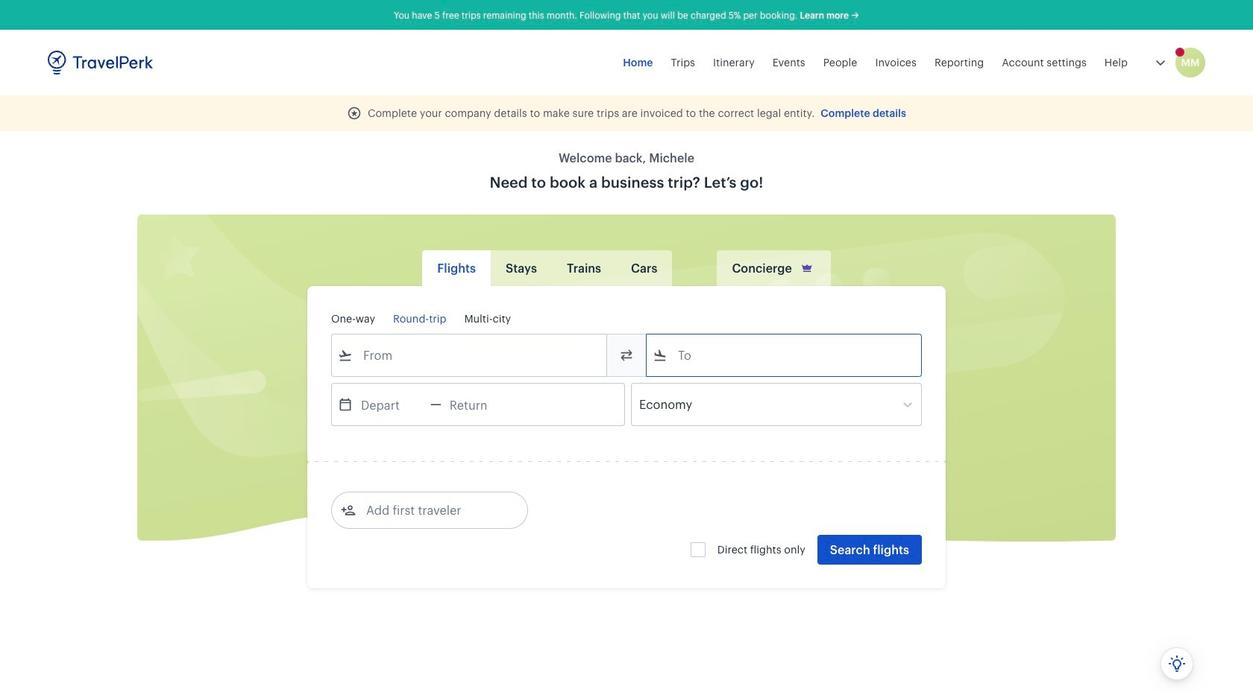 Task type: describe. For each thing, give the bounding box(es) containing it.
From search field
[[353, 344, 587, 368]]

Depart text field
[[353, 384, 430, 426]]

To search field
[[668, 344, 902, 368]]

Add first traveler search field
[[356, 499, 511, 523]]



Task type: locate. For each thing, give the bounding box(es) containing it.
Return text field
[[441, 384, 519, 426]]



